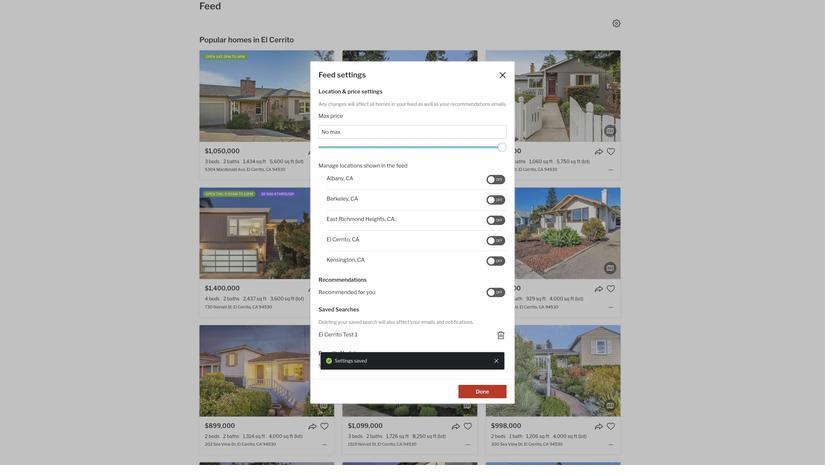 Task type: locate. For each thing, give the bounding box(es) containing it.
well
[[424, 101, 433, 107]]

st,
[[513, 167, 518, 172], [228, 305, 233, 310], [372, 442, 377, 447]]

favorite button image
[[320, 147, 329, 156], [320, 422, 329, 431], [464, 422, 472, 431], [607, 422, 615, 431]]

94530 for $1,400,000
[[259, 305, 272, 310]]

2 baths up 1519 norvell st, el cerrito, ca 94530
[[367, 434, 383, 440]]

el
[[261, 35, 268, 44], [247, 167, 250, 172], [379, 167, 383, 172], [519, 167, 522, 172], [327, 237, 331, 243], [233, 305, 237, 310], [389, 305, 393, 310], [520, 305, 523, 310], [319, 332, 323, 338], [237, 442, 241, 447], [378, 442, 381, 447], [524, 442, 528, 447]]

300 sea view dr, el cerrito, ca 94530
[[491, 442, 563, 447]]

cerrito, down 2,437
[[238, 305, 252, 310]]

baths up macdonald
[[227, 159, 240, 165]]

photo of 202 sea view dr, el cerrito, ca 94530 image
[[65, 326, 200, 417], [200, 326, 334, 417], [334, 326, 469, 417]]

emails
[[421, 320, 436, 325]]

ft
[[263, 159, 266, 165], [291, 159, 294, 165], [403, 159, 407, 165], [550, 159, 553, 165], [577, 159, 581, 165], [263, 296, 267, 302], [291, 296, 295, 302], [543, 296, 546, 302], [571, 296, 574, 302], [262, 434, 265, 440], [290, 434, 293, 440], [405, 434, 409, 440], [433, 434, 437, 440], [546, 434, 549, 440], [574, 434, 578, 440]]

1 vertical spatial open
[[206, 192, 215, 196]]

saved
[[319, 307, 334, 313]]

ca
[[266, 167, 272, 172], [398, 167, 404, 172], [538, 167, 544, 172], [346, 176, 353, 182], [351, 196, 358, 202], [387, 216, 395, 223], [352, 237, 360, 243], [357, 257, 365, 264], [253, 305, 258, 310], [408, 305, 414, 310], [539, 305, 545, 310], [256, 442, 262, 447], [397, 442, 403, 447], [543, 442, 549, 447]]

7104
[[491, 167, 501, 172]]

4,000 right 1,206 sq ft
[[553, 434, 567, 440]]

1 as from the left
[[418, 101, 423, 107]]

baths up "7104 blake st, el cerrito, ca 94530"
[[514, 159, 526, 165]]

1 horizontal spatial feed
[[319, 71, 336, 79]]

1 vertical spatial in
[[392, 101, 396, 107]]

1 photo of 1848 key blvd, el cerrito, ca 94530 image from the left
[[351, 188, 486, 280]]

4,000 for $769,000
[[550, 296, 564, 302]]

dr,
[[373, 167, 378, 172], [232, 442, 237, 447], [518, 442, 523, 447]]

1 vertical spatial ave,
[[380, 305, 388, 310]]

0 horizontal spatial view
[[221, 442, 231, 447]]

photo of 7621 terrace dr, el cerrito, ca 94530 image
[[208, 50, 343, 142], [343, 50, 478, 142], [478, 50, 612, 142]]

4
[[205, 296, 208, 302]]

favorite button image for $949,000
[[607, 147, 615, 156]]

beds up 300
[[495, 434, 506, 440]]

1 view from the left
[[221, 442, 231, 447]]

5,600
[[270, 159, 284, 165]]

$899,000 for 2 baths
[[205, 423, 235, 430]]

2 open from the top
[[206, 192, 215, 196]]

baths for $899,000
[[227, 434, 239, 440]]

richmond
[[339, 216, 364, 223]]

4,000 sq ft (lot)
[[550, 296, 584, 302], [269, 434, 303, 440], [553, 434, 587, 440]]

2 view from the left
[[508, 442, 518, 447]]

3 up 5304 at top left
[[205, 159, 208, 165]]

norvell for $1,400,000
[[214, 305, 227, 310]]

(lot) for $998,000
[[579, 434, 587, 440]]

1 vertical spatial saved
[[354, 359, 367, 364]]

94530 for $769,000
[[546, 305, 559, 310]]

1 vertical spatial affect
[[396, 320, 410, 325]]

(lot) for $899,000
[[294, 434, 303, 440]]

saved up video
[[349, 320, 362, 325]]

1 vertical spatial homes
[[376, 101, 391, 107]]

1 bath up blvd,
[[510, 296, 523, 302]]

manage down favorite
[[319, 363, 336, 369]]

photo of 1525 elm st, el cerrito, ca 94530 image
[[351, 463, 486, 466], [486, 463, 621, 466], [621, 463, 756, 466]]

favorite button checkbox for $1,400,000
[[320, 285, 329, 294]]

heights,
[[366, 216, 386, 223]]

1 horizontal spatial cerrito
[[324, 332, 342, 338]]

feed
[[199, 0, 221, 12], [319, 71, 336, 79]]

favorite button image for $1,400,000
[[320, 285, 329, 294]]

as left well
[[418, 101, 423, 107]]

ave, down 1,434
[[238, 167, 246, 172]]

photo of 300 sea view dr, el cerrito, ca 94530 image
[[351, 326, 486, 417], [486, 326, 621, 417], [621, 326, 756, 417]]

0 vertical spatial homes
[[228, 35, 252, 44]]

1,726 sq ft
[[386, 434, 409, 440]]

0 horizontal spatial homes
[[228, 35, 252, 44]]

94530
[[272, 167, 286, 172], [405, 167, 418, 172], [544, 167, 558, 172], [259, 305, 272, 310], [415, 305, 428, 310], [546, 305, 559, 310], [263, 442, 276, 447], [403, 442, 417, 447], [550, 442, 563, 447]]

8,250 sq ft (lot)
[[413, 434, 446, 440]]

1 horizontal spatial view
[[508, 442, 518, 447]]

2 horizontal spatial dr,
[[518, 442, 523, 447]]

favorite button checkbox
[[464, 147, 472, 156], [607, 147, 615, 156], [607, 285, 615, 294], [320, 422, 329, 431]]

ave,
[[238, 167, 246, 172], [380, 305, 388, 310]]

3 photo of 8750 terrace dr, el cerrito, ca 94530 image from the left
[[334, 463, 469, 466]]

cerrito
[[269, 35, 294, 44], [324, 332, 342, 338]]

deleting your saved search will also affect your emails and notifications.
[[319, 320, 474, 325]]

view right 202 on the bottom left of page
[[221, 442, 231, 447]]

2 vertical spatial 1 bath
[[510, 434, 523, 440]]

sq right 2,437
[[257, 296, 262, 302]]

1 horizontal spatial as
[[434, 101, 439, 107]]

your right edit
[[384, 363, 393, 369]]

emails.
[[492, 101, 507, 107]]

0 vertical spatial $899,000
[[348, 148, 378, 155]]

1,408
[[383, 159, 396, 165]]

3 down recommended for you
[[348, 296, 351, 302]]

sat,
[[216, 55, 223, 59]]

2 vertical spatial bath
[[513, 434, 523, 440]]

cerrito, up kensington,
[[333, 237, 351, 243]]

baths
[[227, 159, 240, 165], [514, 159, 526, 165], [227, 296, 240, 302], [370, 296, 383, 302], [227, 434, 239, 440], [370, 434, 383, 440]]

3 photo of 6823 glen mawr ave, el cerrito, ca 94530 image from the left
[[478, 188, 612, 280]]

4,000
[[550, 296, 564, 302], [269, 434, 283, 440], [553, 434, 567, 440]]

4,000 for $998,000
[[553, 434, 567, 440]]

0 horizontal spatial in
[[253, 35, 260, 44]]

st, down $1,099,000
[[372, 442, 377, 447]]

0 horizontal spatial $899,000
[[205, 423, 235, 430]]

favorite button image
[[464, 147, 472, 156], [607, 147, 615, 156], [320, 285, 329, 294], [607, 285, 615, 294]]

1519
[[348, 442, 357, 447]]

favorites
[[348, 363, 367, 369]]

baths for $1,099,000
[[370, 434, 383, 440]]

beds up 1519 at the left bottom of the page
[[352, 434, 363, 440]]

open left thu,
[[206, 192, 215, 196]]

2 beds
[[348, 159, 363, 165], [491, 296, 506, 302], [205, 434, 220, 440], [491, 434, 506, 440]]

favorite button checkbox for $1,099,000
[[464, 422, 472, 431]]

2
[[223, 159, 226, 165], [348, 159, 351, 165], [510, 159, 513, 165], [223, 296, 226, 302], [367, 296, 369, 302], [491, 296, 494, 302], [205, 434, 208, 440], [223, 434, 226, 440], [367, 434, 369, 440], [491, 434, 494, 440]]

favorite button checkbox for $1,050,000
[[320, 147, 329, 156]]

your
[[397, 101, 406, 107], [440, 101, 450, 107], [338, 320, 348, 325], [411, 320, 420, 325], [337, 363, 347, 369], [384, 363, 393, 369]]

1 bath
[[366, 159, 379, 165], [510, 296, 523, 302], [510, 434, 523, 440]]

1 horizontal spatial homes
[[376, 101, 391, 107]]

as
[[418, 101, 423, 107], [434, 101, 439, 107]]

0 vertical spatial ave,
[[238, 167, 246, 172]]

0 vertical spatial in
[[253, 35, 260, 44]]

$899,000
[[348, 148, 378, 155], [205, 423, 235, 430]]

1 photo of 6823 glen mawr ave, el cerrito, ca 94530 image from the left
[[208, 188, 343, 280]]

baths up 1519 norvell st, el cerrito, ca 94530
[[370, 434, 383, 440]]

300
[[491, 442, 499, 447]]

2 horizontal spatial st,
[[513, 167, 518, 172]]

0 horizontal spatial affect
[[356, 101, 369, 107]]

3 photo of 7104 blake st, el cerrito, ca 94530 image from the left
[[621, 50, 756, 142]]

favorite button checkbox
[[320, 147, 329, 156], [320, 285, 329, 294], [464, 422, 472, 431], [607, 422, 615, 431]]

sq right 3,600
[[285, 296, 290, 302]]

price down changes
[[331, 113, 343, 119]]

photo of 1848 key blvd, el cerrito, ca 94530 image
[[351, 188, 486, 280], [486, 188, 621, 280], [621, 188, 756, 280]]

cerrito, down 1,206 sq ft
[[529, 442, 542, 447]]

1 horizontal spatial will
[[378, 320, 386, 325]]

beds for 1,434 sq ft
[[209, 159, 220, 165]]

1 vertical spatial st,
[[228, 305, 233, 310]]

norvell right 1519 at the left bottom of the page
[[358, 442, 371, 447]]

0 vertical spatial st,
[[513, 167, 518, 172]]

1 right test
[[355, 332, 358, 338]]

beds down for
[[352, 296, 363, 302]]

2 horizontal spatial in
[[392, 101, 396, 107]]

your down 'favorite updates'
[[337, 363, 347, 369]]

0 vertical spatial 3
[[205, 159, 208, 165]]

feed left well
[[407, 101, 417, 107]]

st, right blake
[[513, 167, 518, 172]]

0 horizontal spatial norvell
[[214, 305, 227, 310]]

(lot) for $1,050,000
[[295, 159, 304, 165]]

beds up 202 on the bottom left of page
[[209, 434, 220, 440]]

your left emails
[[411, 320, 420, 325]]

st, for $1,400,000
[[228, 305, 233, 310]]

photo of 730 norvell st, el cerrito, ca 94530 image
[[65, 188, 200, 280], [200, 188, 334, 280], [334, 188, 469, 280]]

for
[[358, 289, 365, 296]]

0 vertical spatial price
[[348, 89, 361, 95]]

730 norvell st, el cerrito, ca 94530
[[205, 305, 272, 310]]

open
[[206, 55, 215, 59], [206, 192, 215, 196]]

test
[[343, 332, 354, 338]]

0 vertical spatial open
[[206, 55, 215, 59]]

2 photo of 1519 norvell st, el cerrito, ca 94530 image from the left
[[343, 326, 478, 417]]

929 sq ft
[[526, 296, 546, 302]]

settings up location & price settings
[[337, 71, 366, 79]]

1 vertical spatial bath
[[513, 296, 523, 302]]

2 vertical spatial in
[[381, 163, 386, 169]]

1 up terrace
[[366, 159, 369, 165]]

sq right 929
[[536, 296, 542, 302]]

0 vertical spatial settings
[[337, 71, 366, 79]]

1 open from the top
[[206, 55, 215, 59]]

94530 for $1,050,000
[[272, 167, 286, 172]]

0 horizontal spatial cerrito
[[269, 35, 294, 44]]

baths for $949,000
[[514, 159, 526, 165]]

cerrito, down '1,408' on the top of page
[[384, 167, 397, 172]]

cerrito, down 1,726
[[382, 442, 396, 447]]

3 photo of 5304 macdonald ave, el cerrito, ca 94530 image from the left
[[334, 50, 469, 142]]

ca down 929 sq ft
[[539, 305, 545, 310]]

1 sea from the left
[[213, 442, 221, 447]]

0 horizontal spatial st,
[[228, 305, 233, 310]]

bath up 7621 terrace dr, el cerrito, ca 94530
[[370, 159, 379, 165]]

1,060
[[530, 159, 542, 165]]

2 beds up 202 on the bottom left of page
[[205, 434, 220, 440]]

bath up 300 sea view dr, el cerrito, ca 94530
[[513, 434, 523, 440]]

locations
[[340, 163, 363, 169]]

4,000 sq ft (lot) right 929 sq ft
[[550, 296, 584, 302]]

Max price slider range field
[[319, 143, 507, 152]]

favorite button checkbox for 1,408 sq ft
[[464, 147, 472, 156]]

popular homes in el cerrito
[[200, 35, 294, 44]]

1 bath up 300 sea view dr, el cerrito, ca 94530
[[510, 434, 523, 440]]

favorite button image for $1,050,000
[[320, 147, 329, 156]]

0 vertical spatial cerrito
[[269, 35, 294, 44]]

1 horizontal spatial $899,000
[[348, 148, 378, 155]]

manage your favorites or edit your
[[319, 363, 393, 369]]

1 horizontal spatial to
[[239, 192, 243, 196]]

1 vertical spatial to
[[239, 192, 243, 196]]

1 horizontal spatial st,
[[372, 442, 377, 447]]

1 manage from the top
[[319, 163, 339, 169]]

12pm
[[244, 192, 253, 196]]

0 vertical spatial 3 beds
[[205, 159, 220, 165]]

affect left all
[[356, 101, 369, 107]]

3 beds for $1,050,000
[[205, 159, 220, 165]]

2 photo of 7621 terrace dr, el cerrito, ca 94530 image from the left
[[343, 50, 478, 142]]

0 vertical spatial bath
[[370, 159, 379, 165]]

to left 12pm at the top left of the page
[[239, 192, 243, 196]]

photo of 6823 glen mawr ave, el cerrito, ca 94530 image
[[208, 188, 343, 280], [343, 188, 478, 280], [478, 188, 612, 280]]

st, for $1,099,000
[[372, 442, 377, 447]]

2 photo of 6823 glen mawr ave, el cerrito, ca 94530 image from the left
[[343, 188, 478, 280]]

0 horizontal spatial as
[[418, 101, 423, 107]]

cerrito, down 1,060
[[523, 167, 537, 172]]

favorite
[[319, 351, 339, 357]]

dr, right 202 on the bottom left of page
[[232, 442, 237, 447]]

1,206
[[526, 434, 539, 440]]

2 baths up "202 sea view dr, el cerrito, ca 94530"
[[223, 434, 239, 440]]

sea right 300
[[500, 442, 507, 447]]

5,600 sq ft (lot)
[[270, 159, 304, 165]]

1 bath for $769,000
[[510, 296, 523, 302]]

1 vertical spatial norvell
[[358, 442, 371, 447]]

2 down the you
[[367, 296, 369, 302]]

2 sea from the left
[[500, 442, 507, 447]]

5304 macdonald ave, el cerrito, ca 94530
[[205, 167, 286, 172]]

2 photo of 1848 key blvd, el cerrito, ca 94530 image from the left
[[486, 188, 621, 280]]

blvd,
[[510, 305, 519, 310]]

1,726
[[386, 434, 398, 440]]

photo of 7104 blake st, el cerrito, ca 94530 image
[[351, 50, 486, 142], [486, 50, 621, 142], [621, 50, 756, 142]]

settings saved section
[[321, 353, 505, 370]]

0 vertical spatial to
[[232, 55, 237, 59]]

3 beds up 6823
[[348, 296, 363, 302]]

open for $1,400,000
[[206, 192, 215, 196]]

norvell for $1,099,000
[[358, 442, 371, 447]]

photo of 5304 macdonald ave, el cerrito, ca 94530 image
[[65, 50, 200, 142], [200, 50, 334, 142], [334, 50, 469, 142]]

1 vertical spatial price
[[331, 113, 343, 119]]

max
[[319, 113, 329, 119]]

1 horizontal spatial dr,
[[373, 167, 378, 172]]

homes right all
[[376, 101, 391, 107]]

location & price settings
[[319, 89, 383, 95]]

affect right also
[[396, 320, 410, 325]]

3 up 1519 at the left bottom of the page
[[348, 434, 351, 440]]

0 vertical spatial feed
[[199, 0, 221, 12]]

will down location & price settings
[[348, 101, 355, 107]]

favorite button checkbox for 929 sq ft
[[607, 285, 615, 294]]

2 vertical spatial 3 beds
[[348, 434, 363, 440]]

4,000 right 1,314 sq ft
[[269, 434, 283, 440]]

2 baths for $1,400,000
[[223, 296, 240, 302]]

0 horizontal spatial feed
[[199, 0, 221, 12]]

sea for $998,000
[[500, 442, 507, 447]]

0 horizontal spatial sea
[[213, 442, 221, 447]]

1 horizontal spatial sea
[[500, 442, 507, 447]]

4,000 sq ft (lot) for $998,000
[[553, 434, 587, 440]]

feed
[[407, 101, 417, 107], [396, 163, 408, 169]]

1 horizontal spatial norvell
[[358, 442, 371, 447]]

2 beds up 300
[[491, 434, 506, 440]]

2 vertical spatial st,
[[372, 442, 377, 447]]

price right &
[[348, 89, 361, 95]]

2 up macdonald
[[223, 159, 226, 165]]

$899,000 for 1 bath
[[348, 148, 378, 155]]

(lot) for $769,000
[[575, 296, 584, 302]]

favorite updates
[[319, 351, 362, 357]]

norvell
[[214, 305, 227, 310], [358, 442, 371, 447]]

will
[[348, 101, 355, 107], [378, 320, 386, 325]]

to for $1,400,000
[[239, 192, 243, 196]]

st, down $1,400,000
[[228, 305, 233, 310]]

as right well
[[434, 101, 439, 107]]

settings
[[335, 359, 353, 364]]

$899,000 up the "manage locations shown in the feed"
[[348, 148, 378, 155]]

ca down 2,437 sq ft
[[253, 305, 258, 310]]

1 bath for $998,000
[[510, 434, 523, 440]]

0 horizontal spatial to
[[232, 55, 237, 59]]

2 beds up 1848
[[491, 296, 506, 302]]

1 vertical spatial $899,000
[[205, 423, 235, 430]]

thu,
[[216, 192, 224, 196]]

photo of 1519 norvell st, el cerrito, ca 94530 image
[[208, 326, 343, 417], [343, 326, 478, 417], [478, 326, 612, 417]]

1 vertical spatial 1 bath
[[510, 296, 523, 302]]

2 manage from the top
[[319, 363, 336, 369]]

photo of 2332 alva ave, el cerrito, ca 94530 image
[[208, 463, 343, 466], [343, 463, 478, 466], [478, 463, 612, 466]]

2 vertical spatial 3
[[348, 434, 351, 440]]

94530 for $949,000
[[544, 167, 558, 172]]

kensington,
[[327, 257, 356, 264]]

bath for $899,000
[[370, 159, 379, 165]]

0 horizontal spatial will
[[348, 101, 355, 107]]

0 horizontal spatial dr,
[[232, 442, 237, 447]]

2 up 1848
[[491, 296, 494, 302]]

1 vertical spatial will
[[378, 320, 386, 325]]

1,434 sq ft
[[243, 159, 266, 165]]

1 photo of 1519 norvell st, el cerrito, ca 94530 image from the left
[[208, 326, 343, 417]]

terrace
[[358, 167, 373, 172]]

ave, right the mawr
[[380, 305, 388, 310]]

price
[[348, 89, 361, 95], [331, 113, 343, 119]]

2 beds up the 7621
[[348, 159, 363, 165]]

3
[[205, 159, 208, 165], [348, 296, 351, 302], [348, 434, 351, 440]]

1 vertical spatial manage
[[319, 363, 336, 369]]

el cerrito, ca
[[327, 237, 360, 243]]

homes up 4pm
[[228, 35, 252, 44]]

manage
[[319, 163, 339, 169], [319, 363, 336, 369]]

0 vertical spatial norvell
[[214, 305, 227, 310]]

dr, down $998,000
[[518, 442, 523, 447]]

0 vertical spatial manage
[[319, 163, 339, 169]]

ca down richmond
[[352, 237, 360, 243]]

$998,000
[[491, 423, 522, 430]]

beds up 1848
[[495, 296, 506, 302]]

(lot) for $949,000
[[582, 159, 590, 165]]

1 vertical spatial cerrito
[[324, 332, 342, 338]]

sq
[[256, 159, 262, 165], [285, 159, 290, 165], [397, 159, 402, 165], [543, 159, 548, 165], [571, 159, 576, 165], [257, 296, 262, 302], [285, 296, 290, 302], [536, 296, 542, 302], [565, 296, 570, 302], [255, 434, 261, 440], [284, 434, 289, 440], [399, 434, 404, 440], [427, 434, 432, 440], [540, 434, 545, 440], [568, 434, 573, 440]]

2 baths up "7104 blake st, el cerrito, ca 94530"
[[510, 159, 526, 165]]

202
[[205, 442, 213, 447]]

dr, right terrace
[[373, 167, 378, 172]]

el cerrito test 1
[[319, 332, 358, 338]]

feed for feed
[[199, 0, 221, 12]]

beds for 1,314 sq ft
[[209, 434, 220, 440]]

2 photo of 8750 terrace dr, el cerrito, ca 94530 image from the left
[[200, 463, 334, 466]]

ca down 1,060 sq ft
[[538, 167, 544, 172]]

macdonald
[[216, 167, 237, 172]]

open sat, 2pm to 4pm
[[206, 55, 245, 59]]

4,000 sq ft (lot) right 1,314 sq ft
[[269, 434, 303, 440]]

1 photo of 7621 terrace dr, el cerrito, ca 94530 image from the left
[[208, 50, 343, 142]]

photo of 8750 terrace dr, el cerrito, ca 94530 image
[[65, 463, 200, 466], [200, 463, 334, 466], [334, 463, 469, 466]]

3 beds up 5304 at top left
[[205, 159, 220, 165]]

in
[[253, 35, 260, 44], [392, 101, 396, 107], [381, 163, 386, 169]]

(lot) for $1,400,000
[[296, 296, 304, 302]]

2 beds for 1,408 sq ft
[[348, 159, 363, 165]]

open left sat,
[[206, 55, 215, 59]]

1 vertical spatial feed
[[319, 71, 336, 79]]

1 up blvd,
[[510, 296, 512, 302]]

0 vertical spatial 1 bath
[[366, 159, 379, 165]]

3 beds up 1519 at the left bottom of the page
[[348, 434, 363, 440]]

1 for $769,000
[[510, 296, 512, 302]]

sq right 1,206
[[540, 434, 545, 440]]

1 horizontal spatial price
[[348, 89, 361, 95]]

ca down the 7621
[[346, 176, 353, 182]]

bath
[[370, 159, 379, 165], [513, 296, 523, 302], [513, 434, 523, 440]]

2 photo of 5304 macdonald ave, el cerrito, ca 94530 image from the left
[[200, 50, 334, 142]]

2 beds for 929 sq ft
[[491, 296, 506, 302]]

saved left the or
[[354, 359, 367, 364]]

east richmond heights, ca
[[327, 216, 395, 223]]

Max price input text field
[[322, 129, 504, 136]]



Task type: vqa. For each thing, say whether or not it's contained in the screenshot.


Task type: describe. For each thing, give the bounding box(es) containing it.
2 up the 7621
[[348, 159, 351, 165]]

sea for $899,000
[[213, 442, 221, 447]]

6823 glen mawr ave, el cerrito, ca 94530
[[348, 305, 428, 310]]

your left well
[[397, 101, 406, 107]]

max price
[[319, 113, 343, 119]]

ca down 1,314 sq ft
[[256, 442, 262, 447]]

to for $1,050,000
[[232, 55, 237, 59]]

your down saved searches
[[338, 320, 348, 325]]

202 sea view dr, el cerrito, ca 94530
[[205, 442, 276, 447]]

beds for 2,437 sq ft
[[209, 296, 220, 302]]

1 photo of 1525 elm st, el cerrito, ca 94530 image from the left
[[351, 463, 486, 466]]

1 bath for $899,000
[[366, 159, 379, 165]]

cerrito, down 1,434 sq ft at the left
[[251, 167, 265, 172]]

recommended
[[319, 289, 357, 296]]

east
[[327, 216, 338, 223]]

sq right 5,600
[[285, 159, 290, 165]]

1 photo of 2332 alva ave, el cerrito, ca 94530 image from the left
[[208, 463, 343, 466]]

favorite button image for $998,000
[[607, 422, 615, 431]]

2 photo of 7104 blake st, el cerrito, ca 94530 image from the left
[[486, 50, 621, 142]]

kensington, ca
[[327, 257, 365, 264]]

ca right heights,
[[387, 216, 395, 223]]

beds for 929 sq ft
[[495, 296, 506, 302]]

manage for manage locations shown in the feed
[[319, 163, 339, 169]]

1 photo of 202 sea view dr, el cerrito, ca 94530 image from the left
[[65, 326, 200, 417]]

2 photo of 1525 elm st, el cerrito, ca 94530 image from the left
[[486, 463, 621, 466]]

2 photo of 730 norvell st, el cerrito, ca 94530 image from the left
[[200, 188, 334, 280]]

0 vertical spatial feed
[[407, 101, 417, 107]]

2 photo of 2332 alva ave, el cerrito, ca 94530 image from the left
[[343, 463, 478, 466]]

berkeley, ca
[[327, 196, 358, 202]]

recommendations
[[451, 101, 491, 107]]

beds for 1,206 sq ft
[[495, 434, 506, 440]]

1 for $899,000
[[366, 159, 369, 165]]

1 vertical spatial feed
[[396, 163, 408, 169]]

sq right 1,206 sq ft
[[568, 434, 573, 440]]

the
[[387, 163, 395, 169]]

1 horizontal spatial in
[[381, 163, 386, 169]]

ca down 1,408 sq ft at the left top of the page
[[398, 167, 404, 172]]

$895,000
[[348, 285, 378, 292]]

favorite button checkbox for $998,000
[[607, 422, 615, 431]]

deleting
[[319, 320, 337, 325]]

$1,400,000
[[205, 285, 240, 292]]

4,000 for $899,000
[[269, 434, 283, 440]]

7621 terrace dr, el cerrito, ca 94530
[[348, 167, 418, 172]]

7104 blake st, el cerrito, ca 94530
[[491, 167, 558, 172]]

3d
[[261, 192, 266, 196]]

feed for feed settings
[[319, 71, 336, 79]]

updates
[[341, 351, 362, 357]]

2 photo of 202 sea view dr, el cerrito, ca 94530 image from the left
[[200, 326, 334, 417]]

2 up blake
[[510, 159, 513, 165]]

sq right 929 sq ft
[[565, 296, 570, 302]]

1,206 sq ft
[[526, 434, 549, 440]]

0 vertical spatial will
[[348, 101, 355, 107]]

1848
[[491, 305, 501, 310]]

dr, for $998,000
[[518, 442, 523, 447]]

5,750
[[557, 159, 570, 165]]

2 baths down the you
[[367, 296, 383, 302]]

open thu, 9:30am to 12pm
[[206, 192, 253, 196]]

1,408 sq ft
[[383, 159, 407, 165]]

2 beds for 1,314 sq ft
[[205, 434, 220, 440]]

ca up deleting your saved search will also affect your emails and notifications.
[[408, 305, 414, 310]]

favorite button checkbox for 1,314 sq ft
[[320, 422, 329, 431]]

baths up the mawr
[[370, 296, 383, 302]]

ca right berkeley,
[[351, 196, 358, 202]]

you
[[367, 289, 376, 296]]

1 horizontal spatial affect
[[396, 320, 410, 325]]

favorite button image for $899,000
[[464, 147, 472, 156]]

1,060 sq ft
[[530, 159, 553, 165]]

your right well
[[440, 101, 450, 107]]

(lot) for $1,099,000
[[438, 434, 446, 440]]

key
[[502, 305, 509, 310]]

view for $899,000
[[221, 442, 231, 447]]

cerrito, down 929
[[524, 305, 538, 310]]

open for $1,050,000
[[206, 55, 215, 59]]

blake
[[502, 167, 512, 172]]

2 up 300
[[491, 434, 494, 440]]

sq right 1,060
[[543, 159, 548, 165]]

1519 norvell st, el cerrito, ca 94530
[[348, 442, 417, 447]]

3 photo of 1519 norvell st, el cerrito, ca 94530 image from the left
[[478, 326, 612, 417]]

cerrito, down 1,314
[[242, 442, 256, 447]]

1 horizontal spatial ave,
[[380, 305, 388, 310]]

sq right 1,314 sq ft
[[284, 434, 289, 440]]

manage locations shown in the feed
[[319, 163, 408, 169]]

saved searches
[[319, 307, 359, 313]]

favorites link
[[347, 363, 368, 369]]

2 up 202 on the bottom left of page
[[205, 434, 208, 440]]

94530 for $899,000
[[405, 167, 418, 172]]

1 vertical spatial settings
[[362, 89, 383, 95]]

4 beds
[[205, 296, 220, 302]]

changes
[[328, 101, 347, 107]]

2 baths for $949,000
[[510, 159, 526, 165]]

0 vertical spatial affect
[[356, 101, 369, 107]]

bath for $769,000
[[513, 296, 523, 302]]

730
[[205, 305, 213, 310]]

2 up "202 sea view dr, el cerrito, ca 94530"
[[223, 434, 226, 440]]

5304
[[205, 167, 216, 172]]

1 photo of 730 norvell st, el cerrito, ca 94530 image from the left
[[65, 188, 200, 280]]

4,000 sq ft (lot) for $899,000
[[269, 434, 303, 440]]

2,437 sq ft
[[243, 296, 267, 302]]

beds for 1,726 sq ft
[[352, 434, 363, 440]]

sq right 8,250
[[427, 434, 432, 440]]

favorite button image for $899,000
[[320, 422, 329, 431]]

sq right the
[[397, 159, 402, 165]]

3 beds for $1,099,000
[[348, 434, 363, 440]]

0 horizontal spatial ave,
[[238, 167, 246, 172]]

notifications.
[[446, 320, 474, 325]]

1 photo of 300 sea view dr, el cerrito, ca 94530 image from the left
[[351, 326, 486, 417]]

sq right 1,314
[[255, 434, 261, 440]]

2 baths for $899,000
[[223, 434, 239, 440]]

settings saved
[[335, 359, 367, 364]]

berkeley,
[[327, 196, 350, 202]]

7621
[[348, 167, 358, 172]]

cerrito, up deleting your saved search will also affect your emails and notifications.
[[393, 305, 407, 310]]

4pm
[[237, 55, 245, 59]]

favorite button image for $769,000
[[607, 285, 615, 294]]

3 photo of 2332 alva ave, el cerrito, ca 94530 image from the left
[[478, 463, 612, 466]]

3,600
[[270, 296, 284, 302]]

3 photo of 7621 terrace dr, el cerrito, ca 94530 image from the left
[[478, 50, 612, 142]]

sq right 5,750
[[571, 159, 576, 165]]

94530 for $1,099,000
[[403, 442, 417, 447]]

any changes will affect all homes in your feed as well as your recommendations emails.
[[319, 101, 507, 107]]

popular
[[200, 35, 227, 44]]

9:30am
[[225, 192, 238, 196]]

ca down 1,206 sq ft
[[543, 442, 549, 447]]

ca down 5,600
[[266, 167, 272, 172]]

2 down $1,099,000
[[367, 434, 369, 440]]

glen
[[359, 305, 368, 310]]

4,000 sq ft (lot) for $769,000
[[550, 296, 584, 302]]

3 for $1,050,000
[[205, 159, 208, 165]]

video tour
[[349, 330, 369, 334]]

3 photo of 202 sea view dr, el cerrito, ca 94530 image from the left
[[334, 326, 469, 417]]

dr, for $899,000
[[232, 442, 237, 447]]

1 photo of 5304 macdonald ave, el cerrito, ca 94530 image from the left
[[65, 50, 200, 142]]

recommended for you
[[319, 289, 376, 296]]

shown
[[364, 163, 380, 169]]

baths for $1,400,000
[[227, 296, 240, 302]]

8,250
[[413, 434, 426, 440]]

929
[[526, 296, 535, 302]]

1 for $998,000
[[510, 434, 512, 440]]

sq right 1,726
[[399, 434, 404, 440]]

ca down the 1,726 sq ft
[[397, 442, 403, 447]]

0 vertical spatial saved
[[349, 320, 362, 325]]

searches
[[336, 307, 359, 313]]

2 as from the left
[[434, 101, 439, 107]]

favorite button image for $1,099,000
[[464, 422, 472, 431]]

2 baths for $1,099,000
[[367, 434, 383, 440]]

$949,000
[[491, 148, 521, 155]]

3 photo of 1525 elm st, el cerrito, ca 94530 image from the left
[[621, 463, 756, 466]]

2 baths for $1,050,000
[[223, 159, 240, 165]]

2 photo of 300 sea view dr, el cerrito, ca 94530 image from the left
[[486, 326, 621, 417]]

walkthrough
[[267, 192, 294, 196]]

done button
[[459, 385, 507, 399]]

2,437
[[243, 296, 256, 302]]

1 vertical spatial 3 beds
[[348, 296, 363, 302]]

$1,099,000
[[348, 423, 383, 430]]

search
[[363, 320, 377, 325]]

$769,000
[[491, 285, 521, 292]]

3,600 sq ft (lot)
[[270, 296, 304, 302]]

ca right kensington,
[[357, 257, 365, 264]]

edit
[[374, 363, 383, 369]]

manage for manage your favorites or edit your
[[319, 363, 336, 369]]

2pm
[[224, 55, 231, 59]]

done
[[476, 389, 489, 395]]

baths for $1,050,000
[[227, 159, 240, 165]]

tour
[[360, 330, 369, 334]]

video
[[349, 330, 359, 334]]

beds for 1,408 sq ft
[[352, 159, 363, 165]]

2 down $1,400,000
[[223, 296, 226, 302]]

$1,050,000
[[205, 148, 240, 155]]

3 photo of 730 norvell st, el cerrito, ca 94530 image from the left
[[334, 188, 469, 280]]

also
[[387, 320, 395, 325]]

3 photo of 300 sea view dr, el cerrito, ca 94530 image from the left
[[621, 326, 756, 417]]

6823
[[348, 305, 358, 310]]

0 horizontal spatial price
[[331, 113, 343, 119]]

1 photo of 8750 terrace dr, el cerrito, ca 94530 image from the left
[[65, 463, 200, 466]]

1 vertical spatial 3
[[348, 296, 351, 302]]

saved inside section
[[354, 359, 367, 364]]

1848 key blvd, el cerrito, ca 94530
[[491, 305, 559, 310]]

view for $998,000
[[508, 442, 518, 447]]

bath for $998,000
[[513, 434, 523, 440]]

favorite button checkbox for 1,060 sq ft
[[607, 147, 615, 156]]

st, for $949,000
[[513, 167, 518, 172]]

sq right 1,434
[[256, 159, 262, 165]]

1 photo of 7104 blake st, el cerrito, ca 94530 image from the left
[[351, 50, 486, 142]]

3 photo of 1848 key blvd, el cerrito, ca 94530 image from the left
[[621, 188, 756, 280]]

2 beds for 1,206 sq ft
[[491, 434, 506, 440]]

location
[[319, 89, 341, 95]]

albany, ca
[[327, 176, 353, 182]]

3 for $1,099,000
[[348, 434, 351, 440]]

&
[[342, 89, 347, 95]]



